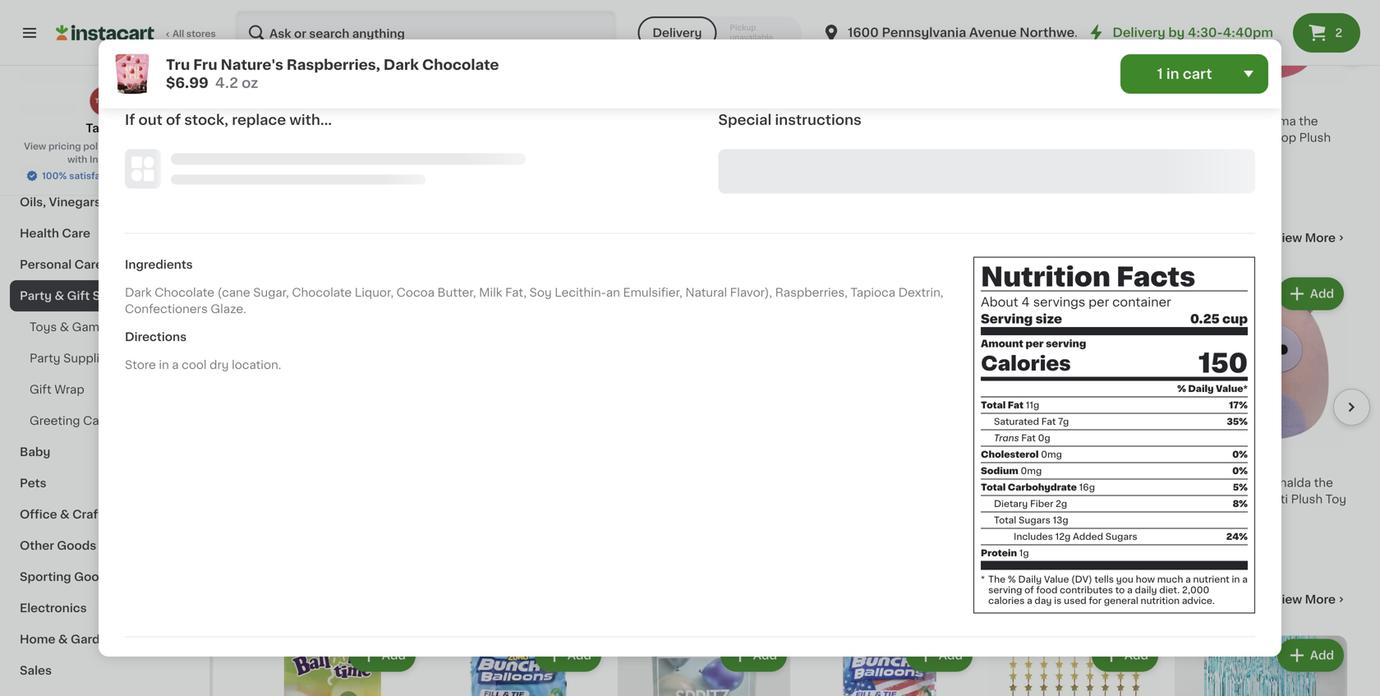 Task type: vqa. For each thing, say whether or not it's contained in the screenshot.
size
yes



Task type: locate. For each thing, give the bounding box(es) containing it.
0 vertical spatial per
[[1089, 296, 1110, 308]]

view pricing policy. not affiliated with instacart.
[[24, 142, 178, 164]]

1 horizontal spatial card
[[487, 115, 515, 127]]

0 vertical spatial view more link
[[1275, 230, 1348, 246]]

personal
[[20, 259, 72, 270]]

- for squishmallows ronalda the pink and purple yeti plush toy - pink & purple
[[990, 148, 995, 160]]

sales link
[[10, 655, 200, 686]]

1 vertical spatial total
[[981, 483, 1006, 492]]

gift wrap
[[30, 384, 84, 395]]

of inside loading element
[[166, 113, 181, 127]]

in down 'strawberry'
[[1185, 164, 1194, 173]]

- inside squishmallows ronalda the pink and purple yeti plush toy - pink & purple
[[990, 148, 995, 160]]

store
[[125, 359, 156, 371]]

99 up sodium 0mg
[[1020, 456, 1032, 465]]

0% for cholesterol 0mg
[[1233, 450, 1249, 459]]

1 horizontal spatial 4
[[1022, 296, 1031, 308]]

view inside view pricing policy. not affiliated with instacart.
[[24, 142, 46, 151]]

$8.99 original price: $13.99 element for toy
[[1175, 92, 1348, 113]]

0 horizontal spatial delivery
[[653, 27, 702, 39]]

in left the cart
[[1167, 67, 1180, 81]]

0mg
[[1042, 450, 1063, 459], [1021, 466, 1043, 475]]

0% for sodium 0mg
[[1233, 466, 1249, 475]]

health care link
[[10, 218, 200, 249]]

0 horizontal spatial accessories
[[882, 115, 953, 127]]

card down $5.99
[[487, 115, 515, 127]]

not
[[117, 142, 134, 151]]

plush inside squishmallows ronalda the pink and purple yeti plush toy - pink & purple
[[1106, 132, 1138, 143]]

barbie right hoth
[[804, 115, 841, 127]]

1 vertical spatial raspberries,
[[776, 287, 848, 298]]

fat for trans
[[1022, 433, 1037, 442]]

1 horizontal spatial delivery
[[1113, 27, 1166, 39]]

pink
[[990, 132, 1014, 143], [998, 148, 1022, 160], [1207, 148, 1232, 160], [1175, 494, 1200, 505], [1184, 510, 1208, 522]]

1 view more from the top
[[1275, 232, 1337, 244]]

squishmallows inside 'squishmallows pama the strawberry cake pop plush toy - pink 11 in'
[[1175, 115, 1262, 127]]

1 vertical spatial $ 8 99
[[1179, 455, 1211, 473]]

$15.99 original price: $26.99 element up 16g
[[990, 453, 1162, 475]]

uno
[[247, 115, 270, 127]]

fat up saturated
[[1008, 401, 1024, 410]]

goods up sporting goods
[[57, 540, 96, 552]]

trans
[[995, 433, 1020, 442]]

$8.99 original price: $13.99 element up 5%
[[1175, 453, 1348, 475]]

1 horizontal spatial raspberries,
[[776, 287, 848, 298]]

1 each down instructions
[[804, 147, 833, 156]]

1 vertical spatial 0mg
[[1021, 466, 1043, 475]]

a left cool
[[172, 359, 179, 371]]

supplies inside "link"
[[93, 290, 144, 302]]

0 vertical spatial care
[[62, 228, 90, 239]]

of left the "food"
[[1025, 585, 1035, 595]]

0 horizontal spatial doll
[[844, 115, 867, 127]]

1 vertical spatial view more link
[[1275, 591, 1348, 608]]

northwest
[[1020, 27, 1088, 39]]

1 horizontal spatial ronalda
[[1265, 477, 1312, 489]]

1 horizontal spatial of
[[1025, 585, 1035, 595]]

1 each down uno
[[247, 147, 276, 156]]

total up saturated
[[981, 401, 1006, 410]]

confectioners
[[125, 303, 208, 315]]

2 vertical spatial toy
[[1326, 494, 1347, 505]]

fat
[[1008, 401, 1024, 410], [1042, 417, 1057, 426], [1022, 433, 1037, 442]]

0 horizontal spatial games
[[72, 321, 113, 333]]

barbie doll & accessories inside product group
[[990, 477, 1139, 489]]

essentials
[[63, 165, 124, 177]]

* the % daily value (dv) tells you how much a nutrient in a serving of food contributes to a daily diet. 2,000 calories a day is used for general nutrition advice.
[[981, 575, 1248, 605]]

99 inside $ 15 99
[[1020, 456, 1032, 465]]

lecithin-
[[555, 287, 607, 298]]

raspberries, right flavor),
[[776, 287, 848, 298]]

0 vertical spatial yeti
[[1082, 132, 1103, 143]]

toy for squishmallows ronalda the pink and purple yeti plush toy - pink & purple 11 in
[[1326, 494, 1347, 505]]

99 down the cart
[[1198, 95, 1211, 104]]

$8.99 original price: $13.99 element
[[990, 92, 1162, 113], [1175, 92, 1348, 113], [1175, 453, 1348, 475]]

daily left 'value*'
[[1189, 384, 1215, 393]]

$8.99 original price: $13.99 element up the "pama"
[[1175, 92, 1348, 113]]

of right out
[[166, 113, 181, 127]]

add
[[382, 288, 406, 300], [568, 288, 592, 300], [754, 288, 778, 300], [939, 288, 963, 300], [1125, 288, 1149, 300], [1311, 288, 1335, 300], [382, 650, 406, 661], [568, 650, 592, 661], [754, 650, 778, 661], [939, 650, 963, 661], [1125, 650, 1149, 661], [1311, 650, 1335, 661]]

card down $4.99
[[273, 115, 301, 127]]

fat for saturated
[[1042, 417, 1057, 426]]

a up 2,000
[[1186, 575, 1192, 584]]

& inside squishmallows ronalda the pink and purple yeti plush toy - pink & purple 11 in
[[1211, 510, 1220, 522]]

2 vertical spatial fat
[[1022, 433, 1037, 442]]

$ inside $ 15 99
[[993, 456, 999, 465]]

$26.99 up instructions
[[853, 99, 894, 111]]

barbie doll & accessories for the right $15.99 original price: $26.99 'element'
[[990, 477, 1139, 489]]

99 down % daily value*
[[1198, 456, 1211, 465]]

1 vertical spatial care
[[74, 259, 103, 270]]

chocolate inside tru fru nature's raspberries, dark chocolate $6.99 4.2 oz
[[422, 58, 499, 72]]

1 vertical spatial fat
[[1042, 417, 1057, 426]]

1 in cart
[[1158, 67, 1213, 81]]

1 vertical spatial sugars
[[1106, 532, 1138, 541]]

supplies up gift wrap link
[[63, 353, 113, 364]]

plush inside 'squishmallows pama the strawberry cake pop plush toy - pink 11 in'
[[1300, 132, 1332, 143]]

1 horizontal spatial accessories
[[1068, 477, 1139, 489]]

0 vertical spatial barbie
[[804, 115, 841, 127]]

1 $ 8 99 from the top
[[1179, 94, 1211, 111]]

nutrition
[[981, 264, 1111, 290]]

electronics link
[[10, 593, 200, 624]]

each down uno
[[253, 147, 276, 156]]

0 vertical spatial sugars
[[1019, 516, 1051, 525]]

$ 8 99 down % daily value*
[[1179, 455, 1211, 473]]

fiber
[[1031, 499, 1054, 508]]

0 vertical spatial dark
[[384, 58, 419, 72]]

serving
[[1047, 339, 1087, 348], [989, 585, 1023, 595]]

each down instructions
[[810, 147, 833, 156]]

0 horizontal spatial card
[[273, 115, 301, 127]]

0 vertical spatial gift
[[67, 290, 90, 302]]

8 down % daily value*
[[1185, 455, 1197, 473]]

goods up electronics link at bottom left
[[74, 571, 114, 583]]

per for servings
[[1089, 296, 1110, 308]]

1 each down dietary
[[990, 508, 1019, 517]]

the for squishmallows ronalda the pink and purple yeti plush toy - pink & purple
[[1129, 115, 1148, 127]]

0 vertical spatial 4
[[442, 94, 454, 111]]

0 vertical spatial and
[[1017, 132, 1039, 143]]

fru
[[193, 58, 218, 72]]

chocolate up $5.99
[[422, 58, 499, 72]]

care down vinegars,
[[62, 228, 90, 239]]

ronalda inside squishmallows ronalda the pink and purple yeti plush toy - pink & purple 11 in
[[1265, 477, 1312, 489]]

0mg up total carbohydrate 16g
[[1021, 466, 1043, 475]]

1 vertical spatial goods
[[57, 540, 96, 552]]

saturated fat 7g
[[995, 417, 1070, 426]]

electronics
[[20, 603, 87, 614]]

emulsifier,
[[623, 287, 683, 298]]

1 0% from the top
[[1233, 450, 1249, 459]]

plush inside squishmallows ronalda the pink and purple yeti plush toy - pink & purple 11 in
[[1292, 494, 1324, 505]]

barbie for the right $15.99 original price: $26.99 'element'
[[990, 477, 1027, 489]]

goods for sporting
[[74, 571, 114, 583]]

dark inside tru fru nature's raspberries, dark chocolate $6.99 4.2 oz
[[384, 58, 419, 72]]

1 down uno
[[247, 147, 250, 156]]

gift down personal care
[[67, 290, 90, 302]]

- inside squishmallows ronalda the pink and purple yeti plush toy - pink & purple 11 in
[[1175, 510, 1181, 522]]

1 horizontal spatial dark
[[384, 58, 419, 72]]

1 more from the top
[[1306, 232, 1337, 244]]

0 vertical spatial $15.99 original price: $26.99 element
[[804, 92, 977, 113]]

chocolate right sugar,
[[292, 287, 352, 298]]

0 horizontal spatial toys & games
[[30, 321, 113, 333]]

toys & games link
[[247, 228, 378, 248], [10, 312, 200, 343]]

goods up target logo
[[69, 72, 109, 83]]

and
[[1017, 132, 1039, 143], [1203, 494, 1225, 505]]

much
[[1158, 575, 1184, 584]]

for
[[1090, 596, 1102, 605]]

cart
[[1184, 67, 1213, 81]]

toys & games up sugar,
[[247, 229, 378, 247]]

$ for squishmallows ronalda the pink and purple yeti plush toy - pink & purple
[[1179, 456, 1185, 465]]

dark up confectioners in the top left of the page
[[125, 287, 152, 298]]

store in a cool dry location.
[[125, 359, 281, 371]]

in inside squishmallows ronalda the pink and purple yeti plush toy - pink & purple 11 in
[[1185, 526, 1194, 535]]

and inside squishmallows ronalda the pink and purple yeti plush toy - pink & purple 11 in
[[1203, 494, 1225, 505]]

fat left 0g
[[1022, 433, 1037, 442]]

0 vertical spatial party
[[20, 290, 52, 302]]

0 horizontal spatial serving
[[989, 585, 1023, 595]]

(cane
[[218, 287, 250, 298]]

11
[[1175, 164, 1183, 173], [1175, 526, 1183, 535]]

raspberries,
[[287, 58, 380, 72], [776, 287, 848, 298]]

$26.99
[[853, 99, 894, 111], [1039, 461, 1080, 472]]

%
[[1178, 384, 1187, 393], [1008, 575, 1017, 584]]

gift left wrap
[[30, 384, 52, 395]]

1 each down "phase"
[[432, 147, 461, 156]]

1 vertical spatial %
[[1008, 575, 1017, 584]]

of inside * the % daily value (dv) tells you how much a nutrient in a serving of food contributes to a daily diet. 2,000 calories a day is used for general nutrition advice.
[[1025, 585, 1035, 595]]

11 up much
[[1175, 526, 1183, 535]]

2g
[[1056, 499, 1068, 508]]

0 vertical spatial view more
[[1275, 232, 1337, 244]]

party up gift wrap
[[30, 353, 60, 364]]

1 horizontal spatial games
[[313, 229, 378, 247]]

0 horizontal spatial barbie
[[804, 115, 841, 127]]

barbie down sodium 0mg
[[990, 477, 1027, 489]]

and inside squishmallows ronalda the pink and purple yeti plush toy - pink & purple
[[1017, 132, 1039, 143]]

squishmallows for squishmallows ronalda the pink and purple yeti plush toy - pink & purple
[[990, 115, 1076, 127]]

ronalda inside squishmallows ronalda the pink and purple yeti plush toy - pink & purple
[[1079, 115, 1126, 127]]

% right the
[[1008, 575, 1017, 584]]

daily up the "food"
[[1019, 575, 1042, 584]]

0 vertical spatial 0mg
[[1042, 450, 1063, 459]]

oils, vinegars, & spices
[[20, 196, 160, 208]]

0 horizontal spatial toy
[[1141, 132, 1162, 143]]

0 vertical spatial of
[[166, 113, 181, 127]]

1 horizontal spatial 15
[[999, 455, 1018, 473]]

goods for canned
[[69, 72, 109, 83]]

$6.99
[[166, 76, 209, 90]]

toys & games link down party & gift supplies
[[10, 312, 200, 343]]

product group containing 8
[[1175, 274, 1348, 537]]

1 horizontal spatial $26.99
[[1039, 461, 1080, 472]]

$ 8 99 inside product group
[[1179, 455, 1211, 473]]

1 vertical spatial $26.99
[[1039, 461, 1080, 472]]

1 vertical spatial toys
[[30, 321, 57, 333]]

yeti for squishmallows ronalda the pink and purple yeti plush toy - pink & purple
[[1082, 132, 1103, 143]]

yeti inside squishmallows ronalda the pink and purple yeti plush toy - pink & purple 11 in
[[1268, 494, 1289, 505]]

stock,
[[184, 113, 229, 127]]

$4.49 original price: $5.99 element
[[432, 92, 605, 113], [804, 453, 977, 475]]

ingredients
[[125, 259, 193, 271]]

product group containing 15
[[990, 274, 1162, 520]]

0 horizontal spatial of
[[166, 113, 181, 127]]

yeti inside squishmallows ronalda the pink and purple yeti plush toy - pink & purple
[[1082, 132, 1103, 143]]

0 horizontal spatial and
[[1017, 132, 1039, 143]]

1 vertical spatial 15
[[999, 455, 1018, 473]]

games down party & gift supplies
[[72, 321, 113, 333]]

nutrient
[[1194, 575, 1230, 584]]

8 inside product group
[[1185, 455, 1197, 473]]

8 down 1 in cart
[[1185, 94, 1197, 111]]

squishmallows inside squishmallows ronalda the pink and purple yeti plush toy - pink & purple 11 in
[[1175, 477, 1262, 489]]

more
[[1306, 232, 1337, 244], [1306, 594, 1337, 605]]

1 11 from the top
[[1175, 164, 1183, 173]]

to
[[1116, 585, 1126, 595]]

$26.99 up carbohydrate at the right
[[1039, 461, 1080, 472]]

total
[[981, 401, 1006, 410], [981, 483, 1006, 492], [995, 516, 1017, 525]]

purple
[[1042, 132, 1079, 143], [1037, 148, 1075, 160], [1227, 494, 1265, 505], [1223, 510, 1260, 522]]

1 vertical spatial item carousel region
[[247, 268, 1371, 563]]

1 vertical spatial more
[[1306, 594, 1337, 605]]

2 card from the left
[[487, 115, 515, 127]]

toys & games link up sugar,
[[247, 228, 378, 248]]

& inside "link"
[[55, 290, 64, 302]]

toys up party supplies
[[30, 321, 57, 333]]

lego at-st star wars hoth building set
[[618, 115, 778, 143]]

servings per container
[[1034, 296, 1172, 308]]

1 vertical spatial barbie
[[990, 477, 1027, 489]]

game
[[517, 115, 552, 127]]

star
[[692, 115, 715, 127]]

serving up calories
[[989, 585, 1023, 595]]

0 vertical spatial serving
[[1047, 339, 1087, 348]]

11 down 'strawberry'
[[1175, 164, 1183, 173]]

barbie inside product group
[[990, 477, 1027, 489]]

% inside * the % daily value (dv) tells you how much a nutrient in a serving of food contributes to a daily diet. 2,000 calories a day is used for general nutrition advice.
[[1008, 575, 1017, 584]]

1 inside "field"
[[1158, 67, 1164, 81]]

care up party & gift supplies
[[74, 259, 103, 270]]

1 vertical spatial $15.99 original price: $26.99 element
[[990, 453, 1162, 475]]

0 horizontal spatial $15.99 original price: $26.99 element
[[804, 92, 977, 113]]

daily inside * the % daily value (dv) tells you how much a nutrient in a serving of food contributes to a daily diet. 2,000 calories a day is used for general nutrition advice.
[[1019, 575, 1042, 584]]

$15.99 original price: $26.99 element down 1600
[[804, 92, 977, 113]]

nature's
[[221, 58, 284, 72]]

1 item carousel region from the top
[[247, 0, 1371, 202]]

serving inside * the % daily value (dv) tells you how much a nutrient in a serving of food contributes to a daily diet. 2,000 calories a day is used for general nutrition advice.
[[989, 585, 1023, 595]]

None search field
[[235, 10, 617, 56]]

$13.99 up 5%
[[1218, 461, 1256, 472]]

7g
[[1059, 417, 1070, 426]]

each down dietary
[[996, 508, 1019, 517]]

0 horizontal spatial -
[[990, 148, 995, 160]]

value*
[[1217, 384, 1249, 393]]

each down "phase"
[[438, 147, 461, 156]]

1 horizontal spatial yeti
[[1268, 494, 1289, 505]]

party supplies link
[[10, 343, 200, 374]]

1 horizontal spatial toys & games link
[[247, 228, 378, 248]]

$8.99 original price: $13.99 element up squishmallows ronalda the pink and purple yeti plush toy - pink & purple on the top right
[[990, 92, 1162, 113]]

0 vertical spatial %
[[1178, 384, 1187, 393]]

(38)
[[1051, 495, 1069, 504]]

1 horizontal spatial gift
[[67, 290, 90, 302]]

oils, vinegars, & spices link
[[10, 187, 200, 218]]

0 vertical spatial toys & games link
[[247, 228, 378, 248]]

care for personal care
[[74, 259, 103, 270]]

in inside * the % daily value (dv) tells you how much a nutrient in a serving of food contributes to a daily diet. 2,000 calories a day is used for general nutrition advice.
[[1233, 575, 1241, 584]]

toys & games link for first view more link from the top of the page
[[247, 228, 378, 248]]

12g
[[1056, 532, 1071, 541]]

serving down size
[[1047, 339, 1087, 348]]

games up liquor,
[[313, 229, 378, 247]]

1 down instructions
[[804, 147, 808, 156]]

$13.99 up cake
[[1218, 99, 1256, 111]]

product group
[[247, 274, 419, 520], [432, 274, 605, 521], [618, 274, 791, 536], [804, 274, 977, 520], [990, 274, 1162, 520], [1175, 274, 1348, 537], [247, 636, 419, 696], [432, 636, 605, 696], [618, 636, 791, 696], [804, 636, 977, 696], [990, 636, 1162, 696], [1175, 636, 1348, 696]]

0 vertical spatial ronalda
[[1079, 115, 1126, 127]]

0 horizontal spatial raspberries,
[[287, 58, 380, 72]]

doll
[[844, 115, 867, 127], [1030, 477, 1053, 489]]

toys & games
[[247, 229, 378, 247], [30, 321, 113, 333]]

$5.99
[[475, 99, 508, 111]]

0 vertical spatial view
[[24, 142, 46, 151]]

99 for squishmallows ronalda the pink and purple yeti plush toy - pink & purple
[[1198, 456, 1211, 465]]

2 item carousel region from the top
[[247, 268, 1371, 563]]

$48.99
[[671, 99, 713, 111]]

the inside squishmallows ronalda the pink and purple yeti plush toy - pink & purple 11 in
[[1315, 477, 1334, 489]]

2 view more from the top
[[1275, 594, 1337, 605]]

the inside 'squishmallows pama the strawberry cake pop plush toy - pink 11 in'
[[1300, 115, 1319, 127]]

liquor,
[[355, 287, 394, 298]]

hoth
[[750, 115, 778, 127]]

1 inside product group
[[990, 508, 994, 517]]

squishmallows inside squishmallows ronalda the pink and purple yeti plush toy - pink & purple
[[990, 115, 1076, 127]]

party down personal
[[20, 290, 52, 302]]

0 vertical spatial item carousel region
[[247, 0, 1371, 202]]

2 0% from the top
[[1233, 466, 1249, 475]]

1 vertical spatial yeti
[[1268, 494, 1289, 505]]

$ down % daily value*
[[1179, 456, 1185, 465]]

1 vertical spatial 11
[[1175, 526, 1183, 535]]

0 horizontal spatial %
[[1008, 575, 1017, 584]]

gift inside "link"
[[67, 290, 90, 302]]

1 horizontal spatial per
[[1089, 296, 1110, 308]]

total down dietary
[[995, 516, 1017, 525]]

0 vertical spatial accessories
[[882, 115, 953, 127]]

0 vertical spatial toys & games
[[247, 229, 378, 247]]

1 each inside product group
[[990, 508, 1019, 517]]

2 horizontal spatial chocolate
[[422, 58, 499, 72]]

party for party supplies
[[30, 353, 60, 364]]

$ down 1 in cart
[[1179, 95, 1185, 104]]

baking
[[20, 165, 61, 177]]

2 $ 8 99 from the top
[[1179, 455, 1211, 473]]

0 horizontal spatial ronalda
[[1079, 115, 1126, 127]]

0 horizontal spatial per
[[1026, 339, 1044, 348]]

$13.99 inside product group
[[1218, 461, 1256, 472]]

0 vertical spatial $26.99
[[853, 99, 894, 111]]

toys up sugar,
[[247, 229, 290, 247]]

nutrition facts
[[981, 264, 1196, 290]]

1 horizontal spatial sugars
[[1106, 532, 1138, 541]]

0 vertical spatial 15
[[813, 94, 832, 111]]

% left 'value*'
[[1178, 384, 1187, 393]]

$ up sodium at the right of page
[[993, 456, 999, 465]]

0mg down 0g
[[1042, 450, 1063, 459]]

4.2
[[215, 76, 238, 90]]

barbie doll & accessories
[[804, 115, 953, 127], [990, 477, 1139, 489]]

delivery up $48.99
[[653, 27, 702, 39]]

a right the to
[[1128, 585, 1133, 595]]

toy inside squishmallows ronalda the pink and purple yeti plush toy - pink & purple
[[1141, 132, 1162, 143]]

breakfast link
[[10, 93, 200, 124]]

per down nutrition facts
[[1089, 296, 1110, 308]]

you
[[1117, 575, 1134, 584]]

4 up "phase"
[[442, 94, 454, 111]]

delivery for delivery by 4:30-4:40pm
[[1113, 27, 1166, 39]]

1 vertical spatial doll
[[1030, 477, 1053, 489]]

ronalda
[[1079, 115, 1126, 127], [1265, 477, 1312, 489]]

in left 24%
[[1185, 526, 1194, 535]]

toy inside squishmallows ronalda the pink and purple yeti plush toy - pink & purple 11 in
[[1326, 494, 1347, 505]]

1 vertical spatial supplies
[[63, 353, 113, 364]]

$15.99 original price: $26.99 element
[[804, 92, 977, 113], [990, 453, 1162, 475]]

in inside 'squishmallows pama the strawberry cake pop plush toy - pink 11 in'
[[1185, 164, 1194, 173]]

0 horizontal spatial toys & games link
[[10, 312, 200, 343]]

1 vertical spatial party
[[30, 353, 60, 364]]

delivery for delivery
[[653, 27, 702, 39]]

item carousel region
[[247, 0, 1371, 202], [247, 268, 1371, 563]]

dark inside dark chocolate (cane sugar, chocolate liquor, cocoa butter, milk fat, soy lecithin-an emulsifier, natural flavor), raspberries, tapioca dextrin, confectioners glaze.
[[125, 287, 152, 298]]

0 vertical spatial goods
[[69, 72, 109, 83]]

general
[[1105, 596, 1139, 605]]

0 vertical spatial barbie doll & accessories
[[804, 115, 953, 127]]

doll inside product group
[[1030, 477, 1053, 489]]

delivery inside button
[[653, 27, 702, 39]]

0 vertical spatial doll
[[844, 115, 867, 127]]

party
[[20, 290, 52, 302], [30, 353, 60, 364]]

raspberries, up $3.74 original price: $4.99 element at the left top of page
[[287, 58, 380, 72]]

gift
[[67, 290, 90, 302], [30, 384, 52, 395]]

1 vertical spatial of
[[1025, 585, 1035, 595]]

total for saturated fat 7g
[[981, 401, 1006, 410]]

dark up 7+
[[384, 58, 419, 72]]

other goods
[[20, 540, 96, 552]]

1 up protein
[[990, 508, 994, 517]]

loading element
[[125, 68, 1256, 213]]

0 vertical spatial total
[[981, 401, 1006, 410]]

1 horizontal spatial barbie
[[990, 477, 1027, 489]]

squishmallows for squishmallows ronalda the pink and purple yeti plush toy - pink & purple 11 in
[[1175, 477, 1262, 489]]

2 more from the top
[[1306, 594, 1337, 605]]

delivery
[[1113, 27, 1166, 39], [653, 27, 702, 39]]

1 horizontal spatial -
[[1175, 510, 1181, 522]]

toys & games up party supplies
[[30, 321, 113, 333]]

sugars right added
[[1106, 532, 1138, 541]]

1 each
[[247, 147, 276, 156], [432, 147, 461, 156], [804, 147, 833, 156], [990, 508, 1019, 517]]

$ 8 99 down the cart
[[1179, 94, 1211, 111]]

in right nutrient
[[1233, 575, 1241, 584]]

barbie
[[804, 115, 841, 127], [990, 477, 1027, 489]]

0 vertical spatial raspberries,
[[287, 58, 380, 72]]

pop
[[1274, 132, 1297, 143]]

the for squishmallows pama the strawberry cake pop plush toy - pink 11 in
[[1300, 115, 1319, 127]]

office & craft link
[[10, 499, 200, 530]]

party inside "link"
[[20, 290, 52, 302]]

per up the "calories"
[[1026, 339, 1044, 348]]

0 vertical spatial 11
[[1175, 164, 1183, 173]]

4
[[442, 94, 454, 111], [1022, 296, 1031, 308]]

the inside squishmallows ronalda the pink and purple yeti plush toy - pink & purple
[[1129, 115, 1148, 127]]

game,
[[304, 115, 341, 127]]

affiliated
[[136, 142, 178, 151]]

1 left the cart
[[1158, 67, 1164, 81]]

supplies down personal care link
[[93, 290, 144, 302]]

4 up serving size
[[1022, 296, 1031, 308]]

2 11 from the top
[[1175, 526, 1183, 535]]

fat left the 7g
[[1042, 417, 1057, 426]]

0 horizontal spatial barbie doll & accessories
[[804, 115, 953, 127]]

1 vertical spatial toy
[[1175, 148, 1196, 160]]

0 vertical spatial daily
[[1189, 384, 1215, 393]]

total down sodium at the right of page
[[981, 483, 1006, 492]]

delivery left by in the top of the page
[[1113, 27, 1166, 39]]

chocolate up confectioners in the top left of the page
[[155, 287, 215, 298]]

sugars up includes at the bottom of the page
[[1019, 516, 1051, 525]]



Task type: describe. For each thing, give the bounding box(es) containing it.
4:40pm
[[1224, 27, 1274, 39]]

squishmallows pama the strawberry cake pop plush toy - pink 11 in
[[1175, 115, 1332, 173]]

instacart.
[[90, 155, 134, 164]]

raspberries, inside tru fru nature's raspberries, dark chocolate $6.99 4.2 oz
[[287, 58, 380, 72]]

care for health care
[[62, 228, 90, 239]]

baking essentials
[[20, 165, 124, 177]]

craft
[[72, 509, 103, 520]]

by
[[1169, 27, 1186, 39]]

$ for squishmallows pama the strawberry cake pop plush toy - pink
[[1179, 95, 1185, 104]]

instacart logo image
[[56, 23, 155, 43]]

11 inside 'squishmallows pama the strawberry cake pop plush toy - pink 11 in'
[[1175, 164, 1183, 173]]

carbohydrate
[[1008, 483, 1078, 492]]

99 for squishmallows pama the strawberry cake pop plush toy - pink
[[1198, 95, 1211, 104]]

sodium 0mg
[[981, 466, 1043, 475]]

view more for first view more link from the top of the page
[[1275, 232, 1337, 244]]

raspberries, inside dark chocolate (cane sugar, chocolate liquor, cocoa butter, milk fat, soy lecithin-an emulsifier, natural flavor), raspberries, tapioca dextrin, confectioners glaze.
[[776, 287, 848, 298]]

home & garden link
[[10, 624, 200, 655]]

value
[[1045, 575, 1070, 584]]

baking essentials link
[[10, 155, 200, 187]]

view more for 1st view more link from the bottom
[[1275, 594, 1337, 605]]

sugar,
[[253, 287, 289, 298]]

plush for squishmallows ronalda the pink and purple yeti plush toy - pink & purple 11 in
[[1292, 494, 1324, 505]]

total fat 11g
[[981, 401, 1040, 410]]

party supplies
[[30, 353, 113, 364]]

0mg for sodium 0mg
[[1021, 466, 1043, 475]]

ronalda for squishmallows ronalda the pink and purple yeti plush toy - pink & purple
[[1079, 115, 1126, 127]]

$3.74 original price: $4.99 element
[[247, 92, 419, 113]]

& inside squishmallows ronalda the pink and purple yeti plush toy - pink & purple
[[1025, 148, 1034, 160]]

8 for squishmallows ronalda the pink and purple yeti plush toy - pink & purple
[[1185, 455, 1197, 473]]

total for dietary fiber 2g
[[981, 483, 1006, 492]]

the for squishmallows ronalda the pink and purple yeti plush toy - pink & purple 11 in
[[1315, 477, 1334, 489]]

health care
[[20, 228, 90, 239]]

$26.99 inside product group
[[1039, 461, 1080, 472]]

0mg for cholesterol 0mg
[[1042, 450, 1063, 459]]

spices
[[120, 196, 160, 208]]

0 horizontal spatial $26.99
[[853, 99, 894, 111]]

wrap
[[54, 384, 84, 395]]

$29.99 original price: $48.99 element
[[618, 92, 791, 113]]

15 inside product group
[[999, 455, 1018, 473]]

amount
[[981, 339, 1024, 348]]

item carousel region containing 3
[[247, 0, 1371, 202]]

1g
[[1020, 549, 1030, 558]]

17%
[[1230, 401, 1249, 410]]

dark chocolate (cane sugar, chocolate liquor, cocoa butter, milk fat, soy lecithin-an emulsifier, natural flavor), raspberries, tapioca dextrin, confectioners glaze.
[[125, 287, 944, 315]]

1 card from the left
[[273, 115, 301, 127]]

health
[[20, 228, 59, 239]]

$13.99 up squishmallows ronalda the pink and purple yeti plush toy - pink & purple on the top right
[[1032, 99, 1070, 111]]

protein 1g
[[981, 549, 1030, 558]]

dietary fiber 2g
[[995, 499, 1068, 508]]

per for amount
[[1026, 339, 1044, 348]]

- inside 'squishmallows pama the strawberry cake pop plush toy - pink 11 in'
[[1199, 148, 1204, 160]]

toy for squishmallows ronalda the pink and purple yeti plush toy - pink & purple
[[1141, 132, 1162, 143]]

1 horizontal spatial toys & games
[[247, 229, 378, 247]]

0 horizontal spatial 4
[[442, 94, 454, 111]]

doll for the right $15.99 original price: $26.99 'element'
[[1030, 477, 1053, 489]]

pets link
[[10, 468, 200, 499]]

ronalda for squishmallows ronalda the pink and purple yeti plush toy - pink & purple 11 in
[[1265, 477, 1312, 489]]

a left day
[[1028, 596, 1033, 605]]

1 vertical spatial accessories
[[1068, 477, 1139, 489]]

total carbohydrate 16g
[[981, 483, 1096, 492]]

1 view more link from the top
[[1275, 230, 1348, 246]]

2 vertical spatial view
[[1275, 594, 1303, 605]]

barbie for $15.99 original price: $26.99 'element' to the left
[[804, 115, 841, 127]]

0 horizontal spatial sugars
[[1019, 516, 1051, 525]]

all stores
[[173, 29, 216, 38]]

a right nutrient
[[1243, 575, 1248, 584]]

1 horizontal spatial toys
[[247, 229, 290, 247]]

pink inside 'squishmallows pama the strawberry cake pop plush toy - pink 11 in'
[[1207, 148, 1232, 160]]

$ for barbie doll & accessories
[[993, 456, 999, 465]]

greeting cards link
[[10, 405, 200, 436]]

at-
[[655, 115, 674, 127]]

your
[[125, 74, 159, 88]]

dextrin,
[[899, 287, 944, 298]]

0 horizontal spatial chocolate
[[155, 287, 215, 298]]

party for party & gift supplies
[[20, 290, 52, 302]]

canned goods & soups
[[20, 72, 161, 83]]

2 view more link from the top
[[1275, 591, 1348, 608]]

$8.99 original price: $13.99 element for plush
[[1175, 453, 1348, 475]]

barbie doll & accessories for $15.99 original price: $26.99 'element' to the left
[[804, 115, 953, 127]]

11 inside squishmallows ronalda the pink and purple yeti plush toy - pink & purple 11 in
[[1175, 526, 1183, 535]]

tru
[[166, 58, 190, 72]]

household link
[[10, 124, 200, 155]]

about
[[981, 296, 1019, 308]]

1 horizontal spatial %
[[1178, 384, 1187, 393]]

1 vertical spatial view
[[1275, 232, 1303, 244]]

11g
[[1027, 401, 1040, 410]]

uno card game, 2-10, 7+
[[247, 115, 387, 127]]

delivery by 4:30-4:40pm
[[1113, 27, 1274, 39]]

plush for squishmallows ronalda the pink and purple yeti plush toy - pink & purple
[[1106, 132, 1138, 143]]

service type group
[[638, 16, 802, 49]]

8 down avenue
[[999, 94, 1011, 111]]

8 for squishmallows pama the strawberry cake pop plush toy - pink
[[1185, 94, 1197, 111]]

facts
[[1117, 264, 1196, 290]]

target logo image
[[89, 85, 120, 117]]

target
[[86, 122, 124, 134]]

squishmallows ronalda the pink and purple yeti plush toy - pink & purple
[[990, 115, 1162, 160]]

diet.
[[1160, 585, 1181, 595]]

trans fat 0g
[[995, 433, 1051, 442]]

each inside product group
[[996, 508, 1019, 517]]

and for squishmallows ronalda the pink and purple yeti plush toy - pink & purple 11 in
[[1203, 494, 1225, 505]]

cake
[[1242, 132, 1271, 143]]

goods for other
[[57, 540, 96, 552]]

st
[[674, 115, 689, 127]]

saturated
[[995, 417, 1040, 426]]

1 vertical spatial games
[[72, 321, 113, 333]]

0 horizontal spatial toys
[[30, 321, 57, 333]]

$ 8 99 for squishmallows ronalda the pink and purple yeti plush toy - pink & purple
[[1179, 455, 1211, 473]]

party & gift supplies link
[[10, 280, 200, 312]]

1 vertical spatial gift
[[30, 384, 52, 395]]

daily
[[1136, 585, 1158, 595]]

policy.
[[83, 142, 115, 151]]

1 horizontal spatial chocolate
[[292, 287, 352, 298]]

oils,
[[20, 196, 46, 208]]

other goods link
[[10, 530, 200, 561]]

99 for barbie doll & accessories
[[1020, 456, 1032, 465]]

$13.99 for squishmallows pama the strawberry cake pop plush toy - pink
[[1218, 99, 1256, 111]]

150
[[1200, 350, 1249, 376]]

phase 10 card game
[[432, 115, 552, 127]]

is
[[1055, 596, 1062, 605]]

2
[[1336, 27, 1343, 39]]

1 down "phase"
[[432, 147, 436, 156]]

1600 pennsylvania avenue northwest button
[[822, 10, 1088, 56]]

4:30-
[[1189, 27, 1224, 39]]

with
[[67, 155, 87, 164]]

1 horizontal spatial $4.49 original price: $5.99 element
[[804, 453, 977, 475]]

toy inside 'squishmallows pama the strawberry cake pop plush toy - pink 11 in'
[[1175, 148, 1196, 160]]

if
[[125, 113, 135, 127]]

2-
[[344, 115, 356, 127]]

$13.99 for squishmallows ronalda the pink and purple yeti plush toy - pink & purple
[[1218, 461, 1256, 472]]

pama
[[1265, 115, 1297, 127]]

if out of stock, replace with...
[[125, 113, 332, 127]]

doll for $15.99 original price: $26.99 'element' to the left
[[844, 115, 867, 127]]

yeti for squishmallows ronalda the pink and purple yeti plush toy - pink & purple 11 in
[[1268, 494, 1289, 505]]

16g
[[1080, 483, 1096, 492]]

total sugars 13g
[[995, 516, 1069, 525]]

10,
[[356, 115, 372, 127]]

glaze.
[[211, 303, 246, 315]]

in inside "field"
[[1167, 67, 1180, 81]]

1 in cart field
[[1121, 54, 1269, 94]]

1 horizontal spatial daily
[[1189, 384, 1215, 393]]

0 vertical spatial games
[[313, 229, 378, 247]]

contributes
[[1060, 585, 1114, 595]]

0.25
[[1191, 313, 1220, 325]]

cholesterol
[[981, 450, 1039, 459]]

dietary
[[995, 499, 1029, 508]]

$4.49 original price: $5.99 element containing 4
[[432, 92, 605, 113]]

0 horizontal spatial 15
[[813, 94, 832, 111]]

8%
[[1234, 499, 1249, 508]]

item carousel region containing 15
[[247, 268, 1371, 563]]

with...
[[290, 113, 332, 127]]

fat for total
[[1008, 401, 1024, 410]]

squishmallows for squishmallows pama the strawberry cake pop plush toy - pink 11 in
[[1175, 115, 1262, 127]]

other
[[20, 540, 54, 552]]

toys & games link for party supplies link
[[10, 312, 200, 343]]

$ 8 99 for squishmallows pama the strawberry cake pop plush toy - pink
[[1179, 94, 1211, 111]]

24%
[[1227, 532, 1249, 541]]

and for squishmallows ronalda the pink and purple yeti plush toy - pink & purple
[[1017, 132, 1039, 143]]

- for squishmallows ronalda the pink and purple yeti plush toy - pink & purple 11 in
[[1175, 510, 1181, 522]]

pennsylvania
[[882, 27, 967, 39]]

squishmallows ronalda the pink and purple yeti plush toy - pink & purple 11 in
[[1175, 477, 1347, 535]]

special
[[719, 113, 772, 127]]

sporting goods
[[20, 571, 114, 583]]

your preferences
[[125, 74, 252, 88]]

amount per serving
[[981, 339, 1087, 348]]

1 horizontal spatial $15.99 original price: $26.99 element
[[990, 453, 1162, 475]]

in right store
[[159, 359, 169, 371]]

2 vertical spatial total
[[995, 516, 1017, 525]]

(dv)
[[1072, 575, 1093, 584]]

tru fru nature's raspberries, dark chocolate $6.99 4.2 oz
[[166, 58, 499, 90]]

canned goods & soups link
[[10, 62, 200, 93]]

1 vertical spatial 4
[[1022, 296, 1031, 308]]

how
[[1137, 575, 1156, 584]]



